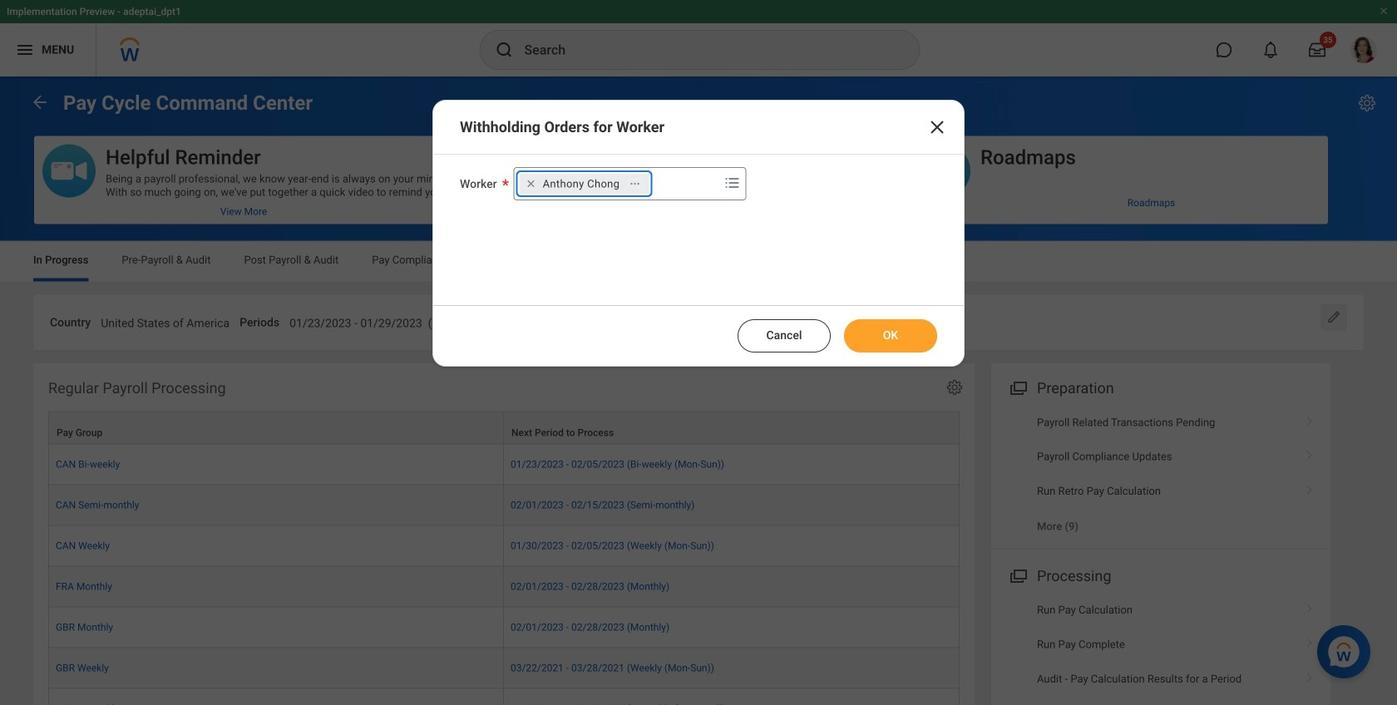 Task type: locate. For each thing, give the bounding box(es) containing it.
1 vertical spatial chevron right image
[[1300, 633, 1321, 649]]

1 menu group image from the top
[[1007, 376, 1029, 399]]

tab list
[[17, 242, 1381, 282]]

anthony chong, press delete to clear value. option
[[520, 174, 649, 194]]

1 vertical spatial list
[[992, 593, 1331, 706]]

2 chevron right image from the top
[[1300, 479, 1321, 496]]

search image
[[495, 40, 515, 60]]

dialog
[[433, 100, 965, 367]]

prompts image
[[723, 173, 743, 193]]

4 row from the top
[[48, 526, 960, 567]]

1 chevron right image from the top
[[1300, 410, 1321, 427]]

regular payroll processing element
[[33, 364, 975, 706]]

profile logan mcneil element
[[1341, 32, 1388, 68]]

chevron right image for 3rd chevron right icon from the top
[[1300, 633, 1321, 649]]

row
[[48, 411, 960, 445], [48, 445, 960, 485], [48, 485, 960, 526], [48, 526, 960, 567], [48, 567, 960, 608], [48, 608, 960, 648], [48, 648, 960, 689], [48, 689, 960, 706]]

menu group image
[[1007, 376, 1029, 399], [1007, 564, 1029, 586]]

2 list from the top
[[992, 593, 1331, 706]]

1 list from the top
[[992, 405, 1331, 544]]

None text field
[[766, 307, 921, 335]]

chevron right image
[[1300, 445, 1321, 462], [1300, 633, 1321, 649]]

chevron right image
[[1300, 410, 1321, 427], [1300, 479, 1321, 496], [1300, 598, 1321, 615], [1300, 667, 1321, 684]]

2 menu group image from the top
[[1007, 564, 1029, 586]]

6 row from the top
[[48, 608, 960, 648]]

1 row from the top
[[48, 411, 960, 445]]

list for 3rd chevron right icon from the top menu group icon
[[992, 593, 1331, 706]]

0 vertical spatial chevron right image
[[1300, 445, 1321, 462]]

7 row from the top
[[48, 648, 960, 689]]

2 chevron right image from the top
[[1300, 633, 1321, 649]]

1 vertical spatial menu group image
[[1007, 564, 1029, 586]]

None text field
[[101, 307, 230, 335], [290, 307, 530, 335], [101, 307, 230, 335], [290, 307, 530, 335]]

menu group image for first chevron right icon from the top
[[1007, 376, 1029, 399]]

main content
[[0, 77, 1398, 706]]

banner
[[0, 0, 1398, 77]]

0 vertical spatial list
[[992, 405, 1331, 544]]

1 chevron right image from the top
[[1300, 445, 1321, 462]]

notifications large image
[[1263, 42, 1280, 58]]

0 vertical spatial menu group image
[[1007, 376, 1029, 399]]

list
[[992, 405, 1331, 544], [992, 593, 1331, 706]]



Task type: describe. For each thing, give the bounding box(es) containing it.
related actions image
[[629, 178, 641, 190]]

5 row from the top
[[48, 567, 960, 608]]

8 row from the top
[[48, 689, 960, 706]]

inbox large image
[[1310, 42, 1326, 58]]

2 row from the top
[[48, 445, 960, 485]]

x image
[[928, 117, 948, 137]]

list for menu group icon associated with first chevron right icon from the top
[[992, 405, 1331, 544]]

close environment banner image
[[1380, 6, 1390, 16]]

chevron right image for first chevron right icon from the top
[[1300, 445, 1321, 462]]

anthony chong element
[[543, 176, 620, 191]]

3 row from the top
[[48, 485, 960, 526]]

menu group image for 3rd chevron right icon from the top
[[1007, 564, 1029, 586]]

configure this page image
[[1358, 93, 1378, 113]]

previous page image
[[30, 92, 50, 112]]

x small image
[[523, 176, 540, 192]]

3 chevron right image from the top
[[1300, 598, 1321, 615]]

4 chevron right image from the top
[[1300, 667, 1321, 684]]

edit image
[[1326, 309, 1343, 326]]



Task type: vqa. For each thing, say whether or not it's contained in the screenshot.
first MENU GROUP image from the bottom's "list"
yes



